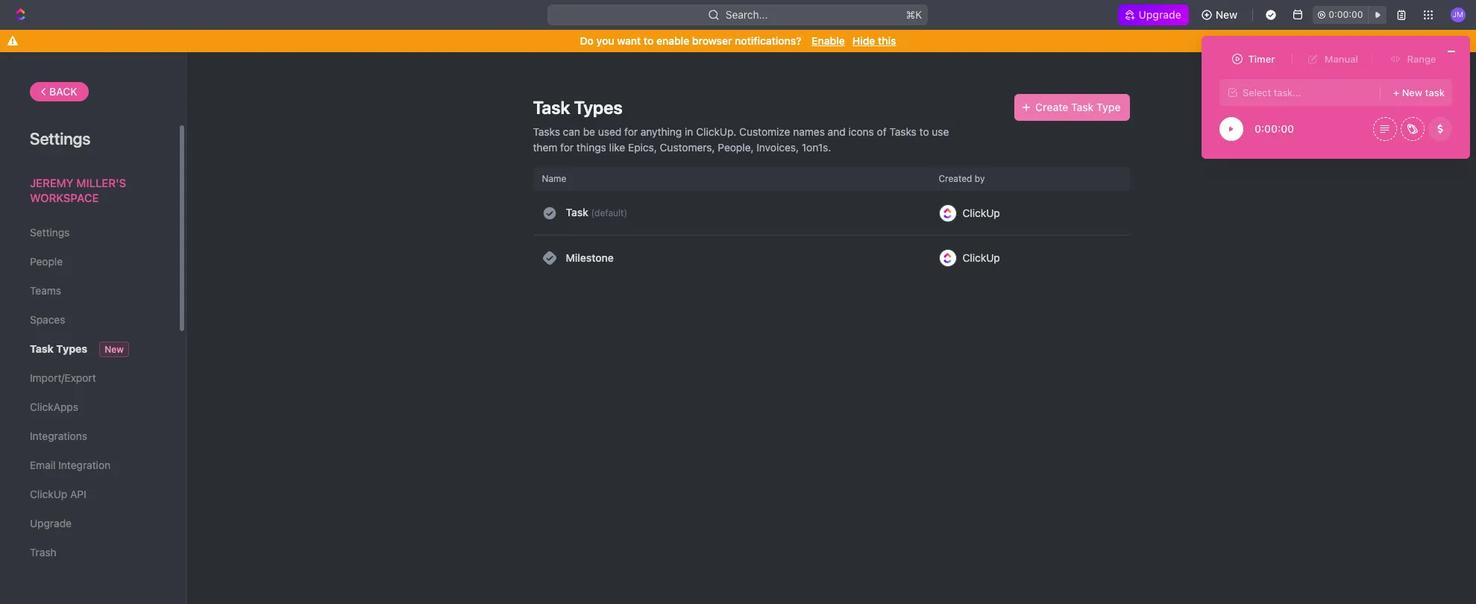 Task type: vqa. For each thing, say whether or not it's contained in the screenshot.
END OF RESULTS
no



Task type: describe. For each thing, give the bounding box(es) containing it.
to inside tasks can be used for anything in clickup. customize names and icons of tasks to use them for things like epics, customers, people, invoices, 1on1s.
[[920, 125, 929, 138]]

task...
[[1274, 86, 1301, 98]]

spaces
[[30, 313, 65, 326]]

invoices,
[[757, 141, 799, 154]]

email
[[30, 459, 56, 472]]

task up "can"
[[533, 97, 570, 118]]

import/export
[[30, 372, 96, 384]]

1 horizontal spatial types
[[574, 97, 623, 118]]

name
[[542, 173, 567, 184]]

notifications?
[[735, 34, 802, 47]]

0:00:00 inside button
[[1329, 9, 1364, 20]]

people link
[[30, 249, 148, 275]]

people,
[[718, 141, 754, 154]]

0:00:00 button
[[1313, 6, 1387, 24]]

import/export link
[[30, 366, 148, 391]]

back link
[[30, 82, 89, 101]]

1 tasks from the left
[[533, 125, 560, 138]]

1 horizontal spatial upgrade link
[[1118, 4, 1189, 25]]

1 vertical spatial for
[[560, 141, 574, 154]]

1 horizontal spatial task types
[[533, 97, 623, 118]]

jeremy miller's workspace
[[30, 176, 126, 204]]

search...
[[726, 8, 768, 21]]

0 vertical spatial upgrade
[[1139, 8, 1182, 21]]

api
[[70, 488, 86, 501]]

create task type button
[[1015, 94, 1130, 121]]

teams
[[30, 284, 61, 297]]

0 horizontal spatial upgrade link
[[30, 511, 148, 536]]

select
[[1243, 86, 1271, 98]]

2 horizontal spatial new
[[1402, 87, 1423, 98]]

2 settings from the top
[[30, 226, 70, 239]]

jm
[[1453, 10, 1464, 19]]

email integration
[[30, 459, 110, 472]]

teams link
[[30, 278, 148, 304]]

in
[[685, 125, 693, 138]]

new button
[[1195, 3, 1247, 27]]

do
[[580, 34, 594, 47]]

new inside new button
[[1216, 8, 1238, 21]]

select task... button
[[1220, 79, 1379, 106]]

anything
[[641, 125, 682, 138]]

integration
[[58, 459, 110, 472]]

upgrade inside settings element
[[30, 517, 72, 530]]

this
[[878, 34, 896, 47]]

and
[[828, 125, 846, 138]]

1 settings from the top
[[30, 129, 91, 148]]

you
[[597, 34, 614, 47]]

created by
[[939, 173, 985, 184]]

timer
[[1249, 53, 1275, 65]]

epics,
[[628, 141, 657, 154]]

email integration link
[[30, 453, 148, 478]]

range
[[1407, 53, 1437, 65]]

select task...
[[1243, 86, 1301, 98]]

do you want to enable browser notifications? enable hide this
[[580, 34, 896, 47]]

can
[[563, 125, 580, 138]]

them
[[533, 141, 558, 154]]

enable
[[657, 34, 690, 47]]

settings link
[[30, 220, 148, 245]]



Task type: locate. For each thing, give the bounding box(es) containing it.
1 vertical spatial new
[[1402, 87, 1423, 98]]

like
[[609, 141, 625, 154]]

integrations
[[30, 430, 87, 442]]

0 horizontal spatial upgrade
[[30, 517, 72, 530]]

tasks can be used for anything in clickup. customize names and icons of tasks to use them for things like epics, customers, people, invoices, 1on1s.
[[533, 125, 949, 154]]

task types inside settings element
[[30, 342, 87, 355]]

0 vertical spatial new
[[1216, 8, 1238, 21]]

task types up "can"
[[533, 97, 623, 118]]

2 tasks from the left
[[890, 125, 917, 138]]

task inside settings element
[[30, 342, 54, 355]]

to
[[644, 34, 654, 47], [920, 125, 929, 138]]

of
[[877, 125, 887, 138]]

settings element
[[0, 52, 187, 604]]

1 vertical spatial settings
[[30, 226, 70, 239]]

1 vertical spatial clickup
[[963, 251, 1000, 264]]

2 vertical spatial clickup
[[30, 488, 67, 501]]

clickup inside settings element
[[30, 488, 67, 501]]

0 horizontal spatial 0:00:00
[[1255, 122, 1295, 135]]

clickup api link
[[30, 482, 148, 507]]

clickapps
[[30, 401, 78, 413]]

1 vertical spatial upgrade
[[30, 517, 72, 530]]

1 vertical spatial upgrade link
[[30, 511, 148, 536]]

tasks
[[533, 125, 560, 138], [890, 125, 917, 138]]

0:00:00 down select task...
[[1255, 122, 1295, 135]]

be
[[583, 125, 595, 138]]

types up be
[[574, 97, 623, 118]]

clickapps link
[[30, 395, 148, 420]]

0 vertical spatial task types
[[533, 97, 623, 118]]

1 horizontal spatial new
[[1216, 8, 1238, 21]]

created
[[939, 173, 972, 184]]

clickup for milestone
[[963, 251, 1000, 264]]

upgrade down clickup api
[[30, 517, 72, 530]]

for
[[625, 125, 638, 138], [560, 141, 574, 154]]

2 vertical spatial new
[[105, 344, 124, 355]]

upgrade link left new button at the top right of the page
[[1118, 4, 1189, 25]]

manual
[[1325, 53, 1359, 65]]

new inside settings element
[[105, 344, 124, 355]]

settings up the people
[[30, 226, 70, 239]]

by
[[975, 173, 985, 184]]

clickup.
[[696, 125, 737, 138]]

task left (default)
[[566, 206, 589, 219]]

clickup api
[[30, 488, 86, 501]]

⌘k
[[906, 8, 923, 21]]

0 vertical spatial upgrade link
[[1118, 4, 1189, 25]]

new
[[1216, 8, 1238, 21], [1402, 87, 1423, 98], [105, 344, 124, 355]]

0 horizontal spatial types
[[56, 342, 87, 355]]

spaces link
[[30, 307, 148, 333]]

0 vertical spatial settings
[[30, 129, 91, 148]]

0 horizontal spatial to
[[644, 34, 654, 47]]

1 horizontal spatial 0:00:00
[[1329, 9, 1364, 20]]

upgrade link
[[1118, 4, 1189, 25], [30, 511, 148, 536]]

task (default)
[[566, 206, 627, 219]]

task left the type
[[1071, 101, 1094, 113]]

1 horizontal spatial upgrade
[[1139, 8, 1182, 21]]

0 vertical spatial types
[[574, 97, 623, 118]]

to right want
[[644, 34, 654, 47]]

jeremy
[[30, 176, 74, 190]]

upgrade left new button at the top right of the page
[[1139, 8, 1182, 21]]

browser
[[692, 34, 732, 47]]

1 vertical spatial types
[[56, 342, 87, 355]]

types inside settings element
[[56, 342, 87, 355]]

1 horizontal spatial tasks
[[890, 125, 917, 138]]

tasks up them
[[533, 125, 560, 138]]

clickup
[[963, 206, 1000, 219], [963, 251, 1000, 264], [30, 488, 67, 501]]

things
[[577, 141, 606, 154]]

0:00:00
[[1329, 9, 1364, 20], [1255, 122, 1295, 135]]

task
[[1425, 87, 1445, 98]]

miller's
[[76, 176, 126, 190]]

0 vertical spatial 0:00:00
[[1329, 9, 1364, 20]]

0 horizontal spatial new
[[105, 344, 124, 355]]

to left the use
[[920, 125, 929, 138]]

names
[[793, 125, 825, 138]]

0:00:00 up manual
[[1329, 9, 1364, 20]]

want
[[617, 34, 641, 47]]

type
[[1097, 101, 1121, 113]]

icons
[[849, 125, 874, 138]]

milestone
[[566, 251, 614, 264]]

enable
[[812, 34, 845, 47]]

clickup for task
[[963, 206, 1000, 219]]

workspace
[[30, 191, 99, 204]]

create
[[1036, 101, 1069, 113]]

task types
[[533, 97, 623, 118], [30, 342, 87, 355]]

settings
[[30, 129, 91, 148], [30, 226, 70, 239]]

use
[[932, 125, 949, 138]]

0 vertical spatial clickup
[[963, 206, 1000, 219]]

hide
[[853, 34, 875, 47]]

0 horizontal spatial tasks
[[533, 125, 560, 138]]

jm button
[[1447, 3, 1470, 27]]

task down spaces
[[30, 342, 54, 355]]

tasks right "of"
[[890, 125, 917, 138]]

1 vertical spatial 0:00:00
[[1255, 122, 1295, 135]]

for down "can"
[[560, 141, 574, 154]]

used
[[598, 125, 622, 138]]

customers,
[[660, 141, 715, 154]]

trash link
[[30, 540, 148, 566]]

task types up import/export
[[30, 342, 87, 355]]

upgrade link up trash link
[[30, 511, 148, 536]]

+
[[1394, 87, 1400, 98]]

1 horizontal spatial to
[[920, 125, 929, 138]]

task inside button
[[1071, 101, 1094, 113]]

(default)
[[591, 207, 627, 219]]

customize
[[739, 125, 790, 138]]

1 horizontal spatial for
[[625, 125, 638, 138]]

1on1s.
[[802, 141, 831, 154]]

integrations link
[[30, 424, 148, 449]]

0 horizontal spatial for
[[560, 141, 574, 154]]

for up epics,
[[625, 125, 638, 138]]

back
[[49, 85, 77, 98]]

task
[[533, 97, 570, 118], [1071, 101, 1094, 113], [566, 206, 589, 219], [30, 342, 54, 355]]

types up import/export
[[56, 342, 87, 355]]

settings up jeremy
[[30, 129, 91, 148]]

+ new task
[[1394, 87, 1445, 98]]

1 vertical spatial task types
[[30, 342, 87, 355]]

0 vertical spatial to
[[644, 34, 654, 47]]

0 horizontal spatial task types
[[30, 342, 87, 355]]

create task type
[[1036, 101, 1121, 113]]

upgrade
[[1139, 8, 1182, 21], [30, 517, 72, 530]]

0 vertical spatial for
[[625, 125, 638, 138]]

1 vertical spatial to
[[920, 125, 929, 138]]

types
[[574, 97, 623, 118], [56, 342, 87, 355]]

people
[[30, 255, 63, 268]]

trash
[[30, 546, 56, 559]]



